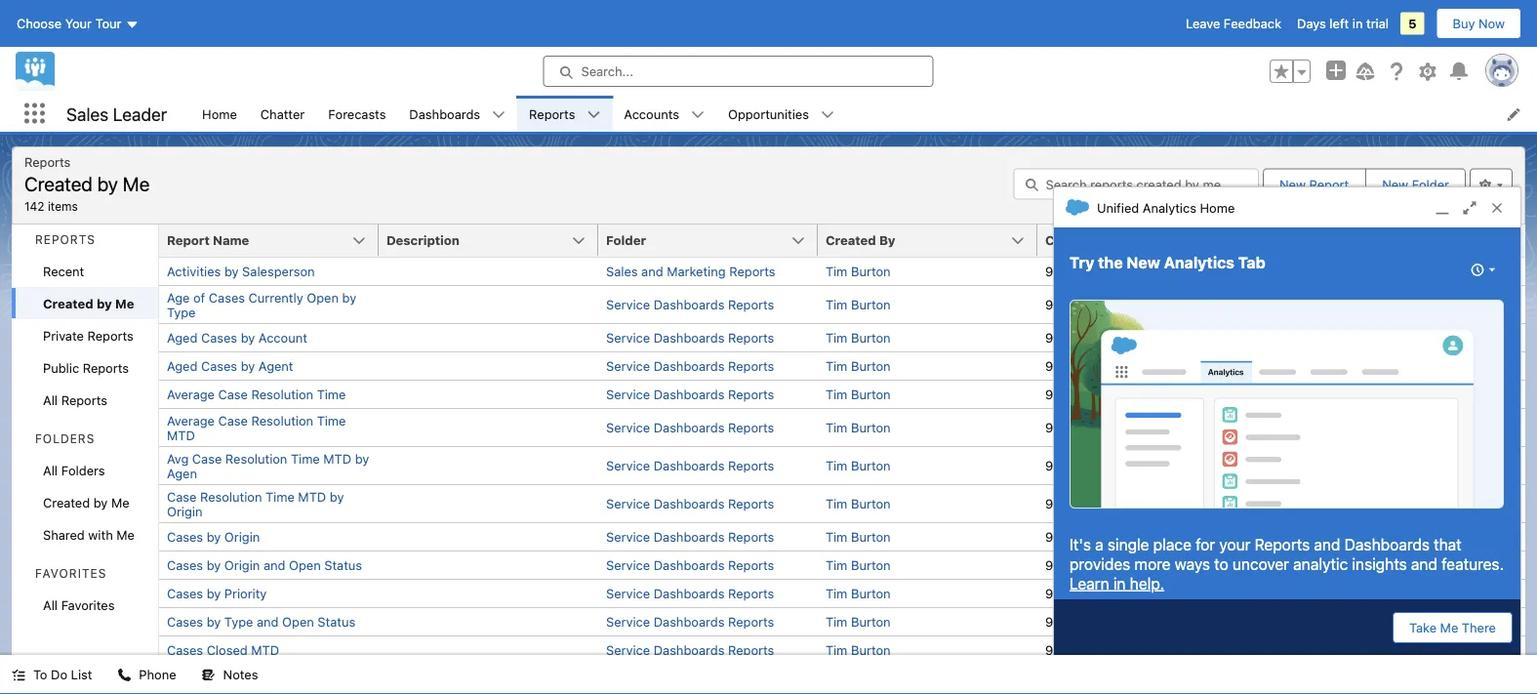 Task type: locate. For each thing, give the bounding box(es) containing it.
me down leader
[[123, 172, 150, 195]]

11 9/28/2023, from the top
[[1046, 586, 1111, 601]]

case down average case resolution time link on the bottom left of the page
[[218, 413, 248, 428]]

folder inside the new folder button
[[1412, 177, 1450, 191]]

tim for cases by priority
[[826, 586, 848, 601]]

12:04 for cases by type and open status
[[1115, 615, 1148, 629]]

2 tim from the top
[[826, 297, 848, 312]]

private
[[43, 328, 84, 343]]

type
[[167, 305, 196, 319], [224, 615, 253, 629]]

time up average case resolution time mtd
[[317, 387, 346, 402]]

6 service from the top
[[606, 458, 650, 473]]

1 service dashboards reports link from the top
[[606, 297, 774, 312]]

time inside average case resolution time mtd
[[317, 413, 346, 428]]

text default image inside phone button
[[118, 668, 131, 682]]

list
[[190, 96, 1538, 132]]

0 horizontal spatial home
[[202, 106, 237, 121]]

time
[[317, 387, 346, 402], [317, 413, 346, 428], [291, 451, 320, 466], [266, 489, 295, 504]]

created by me link up private reports
[[12, 287, 158, 319]]

7 tim burton link from the top
[[826, 458, 891, 473]]

in left help.
[[1114, 574, 1126, 593]]

created inside button
[[826, 233, 876, 247]]

1 horizontal spatial report
[[1310, 177, 1349, 191]]

accounts link
[[613, 96, 691, 132]]

1 vertical spatial origin
[[224, 530, 260, 544]]

mtd down cases by type and open status link at the left of the page
[[251, 643, 279, 658]]

accounts list item
[[613, 96, 717, 132]]

created by me link up shared with me
[[12, 486, 158, 518]]

actions image
[[1477, 225, 1526, 256]]

that
[[1434, 535, 1462, 553]]

service dashboards reports link for age of cases currently open by type
[[606, 297, 774, 312]]

activities by salesperson link
[[167, 264, 315, 279]]

8 tim burton from the top
[[826, 496, 891, 511]]

unified analytics home
[[1097, 200, 1235, 215]]

tim burton for average case resolution time mtd
[[826, 420, 891, 435]]

aged cases by agent
[[167, 359, 293, 373]]

2 vertical spatial origin
[[224, 558, 260, 573]]

1 vertical spatial average
[[167, 413, 215, 428]]

new report
[[1280, 177, 1349, 191]]

0 horizontal spatial text default image
[[202, 668, 215, 682]]

2 service dashboards reports from the top
[[606, 330, 774, 345]]

aged for aged cases by agent
[[167, 359, 198, 373]]

service dashboards reports link for cases by origin and open status
[[606, 558, 774, 573]]

subscribed cell
[[1257, 225, 1477, 258]]

activities
[[167, 264, 221, 279]]

9/28/2023, for cases by type and open status
[[1046, 615, 1111, 629]]

and up priority
[[264, 558, 286, 573]]

cases closed mtd
[[167, 643, 279, 658]]

resolution down average case resolution time mtd
[[225, 451, 287, 466]]

Search reports created by me... text field
[[1014, 168, 1259, 200]]

0 vertical spatial created by me
[[43, 296, 134, 310]]

for
[[1196, 535, 1216, 553]]

home inside dialog
[[1200, 200, 1235, 215]]

single
[[1108, 535, 1150, 553]]

8 9/28/2023, from the top
[[1046, 496, 1111, 511]]

9/28/2023, for avg case resolution time mtd by agen
[[1046, 458, 1111, 473]]

0 vertical spatial folder
[[1412, 177, 1450, 191]]

11 service dashboards reports from the top
[[606, 615, 774, 629]]

1 vertical spatial status
[[318, 615, 356, 629]]

by
[[97, 172, 118, 195], [224, 264, 239, 279], [342, 290, 357, 305], [97, 296, 112, 310], [241, 330, 255, 345], [241, 359, 255, 373], [355, 451, 369, 466], [330, 489, 344, 504], [93, 495, 108, 510], [207, 530, 221, 544], [207, 558, 221, 573], [207, 586, 221, 601], [207, 615, 221, 629]]

cases closed mtd link
[[167, 643, 279, 658]]

0 horizontal spatial folder
[[606, 233, 646, 247]]

created by button
[[818, 225, 1038, 256]]

cases
[[209, 290, 245, 305], [201, 330, 237, 345], [201, 359, 237, 373], [167, 530, 203, 544], [167, 558, 203, 573], [167, 586, 203, 601], [167, 615, 203, 629], [167, 643, 203, 658]]

created up try
[[1046, 233, 1096, 247]]

0 horizontal spatial type
[[167, 305, 196, 319]]

service for cases by type and open status
[[606, 615, 650, 629]]

tim burton for cases by origin and open status
[[826, 558, 891, 573]]

resolution down average case resolution time link on the bottom left of the page
[[251, 413, 313, 428]]

burton for case resolution time mtd by origin
[[851, 496, 891, 511]]

3 service from the top
[[606, 359, 650, 373]]

all favorites link
[[12, 589, 158, 621]]

all down "public"
[[43, 392, 58, 407]]

cases up phone
[[167, 643, 203, 658]]

2 vertical spatial all
[[43, 597, 58, 612]]

opportunities
[[728, 106, 809, 121]]

12 12:04 from the top
[[1115, 615, 1148, 629]]

tab
[[1239, 253, 1266, 272]]

closed
[[207, 643, 248, 658]]

4 tim from the top
[[826, 359, 848, 373]]

by inside age of cases currently open by type
[[342, 290, 357, 305]]

10 12:04 from the top
[[1115, 558, 1148, 573]]

new
[[1280, 177, 1306, 191], [1383, 177, 1409, 191], [1127, 253, 1161, 272]]

text default image left to
[[12, 668, 25, 682]]

1 horizontal spatial new
[[1280, 177, 1306, 191]]

origin up priority
[[224, 558, 260, 573]]

text default image right opportunities
[[821, 108, 835, 122]]

help.
[[1130, 574, 1165, 593]]

1 vertical spatial all
[[43, 463, 58, 477]]

dashboards for age of cases currently open by type
[[654, 297, 725, 312]]

13 tim burton link from the top
[[826, 643, 891, 658]]

8 service dashboards reports from the top
[[606, 530, 774, 544]]

favorites up all favorites at the left of page
[[35, 567, 107, 580]]

0 vertical spatial average
[[167, 387, 215, 402]]

origin down agen
[[167, 504, 203, 518]]

insights
[[1353, 554, 1408, 573]]

1 horizontal spatial home
[[1200, 200, 1235, 215]]

time down avg case resolution time mtd by agen link
[[266, 489, 295, 504]]

pm for cases closed mtd
[[1151, 643, 1170, 658]]

4 service dashboards reports link from the top
[[606, 387, 774, 402]]

1 vertical spatial report
[[167, 233, 210, 247]]

tim burton for average case resolution time
[[826, 387, 891, 402]]

7 burton from the top
[[851, 458, 891, 473]]

0 vertical spatial text default image
[[492, 108, 506, 122]]

text default image inside opportunities "list item"
[[821, 108, 835, 122]]

burton for aged cases by agent
[[851, 359, 891, 373]]

11 tim from the top
[[826, 586, 848, 601]]

case down aged cases by agent on the left bottom of the page
[[218, 387, 248, 402]]

private reports
[[43, 328, 134, 343]]

resolution inside average case resolution time mtd
[[251, 413, 313, 428]]

public
[[43, 360, 79, 375]]

1 aged from the top
[[167, 330, 198, 345]]

tim burton for aged cases by account
[[826, 330, 891, 345]]

1 vertical spatial open
[[289, 558, 321, 573]]

6 burton from the top
[[851, 420, 891, 435]]

me right the with
[[116, 527, 135, 542]]

case resolution time mtd by origin link
[[167, 489, 344, 518]]

10 burton from the top
[[851, 558, 891, 573]]

1 vertical spatial home
[[1200, 200, 1235, 215]]

there
[[1462, 620, 1497, 635]]

tim burton link for cases by origin and open status
[[826, 558, 891, 573]]

grid containing report name
[[159, 225, 1526, 694]]

tim burton for aged cases by agent
[[826, 359, 891, 373]]

of
[[193, 290, 205, 305]]

9 service dashboards reports from the top
[[606, 558, 774, 573]]

9/28/2023, for cases by priority
[[1046, 586, 1111, 601]]

11 burton from the top
[[851, 586, 891, 601]]

1 created by me link from the top
[[12, 287, 158, 319]]

2 created by me from the top
[[43, 495, 129, 510]]

tim burton for cases closed mtd
[[826, 643, 891, 658]]

text default image
[[587, 108, 601, 122], [691, 108, 705, 122], [821, 108, 835, 122], [1066, 196, 1090, 219], [12, 668, 25, 682], [118, 668, 131, 682]]

13 tim from the top
[[826, 643, 848, 658]]

burton for aged cases by account
[[851, 330, 891, 345]]

recent link
[[12, 255, 158, 287]]

to do list button
[[0, 655, 104, 694]]

tim burton link for average case resolution time
[[826, 387, 891, 402]]

folders up shared with me link
[[61, 463, 105, 477]]

new inside button
[[1383, 177, 1409, 191]]

case down agen
[[167, 489, 197, 504]]

me up private reports
[[115, 296, 134, 310]]

all
[[43, 392, 58, 407], [43, 463, 58, 477], [43, 597, 58, 612]]

analytics left tab
[[1164, 253, 1235, 272]]

analytics up created on button
[[1143, 200, 1197, 215]]

open right currently at the left
[[307, 290, 339, 305]]

resolution inside case resolution time mtd by origin
[[200, 489, 262, 504]]

list containing home
[[190, 96, 1538, 132]]

1 vertical spatial created by me link
[[12, 486, 158, 518]]

9 9/28/2023, from the top
[[1046, 530, 1111, 544]]

choose
[[17, 16, 62, 31]]

4 burton from the top
[[851, 359, 891, 373]]

4 tim burton link from the top
[[826, 359, 891, 373]]

9/28/2023, 12:04 pm for average case resolution time
[[1046, 387, 1170, 402]]

open for cases by type and open status
[[282, 615, 314, 629]]

public reports
[[43, 360, 129, 375]]

created by me up private reports
[[43, 296, 134, 310]]

2 pm from the top
[[1151, 297, 1170, 312]]

pm
[[1151, 264, 1170, 279], [1151, 297, 1170, 312], [1151, 330, 1170, 345], [1151, 359, 1170, 373], [1151, 387, 1170, 402], [1151, 420, 1170, 435], [1151, 458, 1170, 473], [1151, 496, 1170, 511], [1151, 530, 1170, 544], [1151, 558, 1170, 573], [1151, 586, 1170, 601], [1151, 615, 1170, 629], [1151, 643, 1170, 658]]

created on cell
[[1038, 225, 1257, 258]]

service dashboards reports link for average case resolution time
[[606, 387, 774, 402]]

0 horizontal spatial sales
[[66, 103, 109, 124]]

me for created by me link for shared
[[111, 495, 129, 510]]

11 pm from the top
[[1151, 586, 1170, 601]]

by inside avg case resolution time mtd by agen
[[355, 451, 369, 466]]

dashboards for cases closed mtd
[[654, 643, 725, 658]]

9 service dashboards reports link from the top
[[606, 558, 774, 573]]

0 vertical spatial favorites
[[35, 567, 107, 580]]

text default image down search...
[[587, 108, 601, 122]]

7 pm from the top
[[1151, 458, 1170, 473]]

agen
[[167, 466, 197, 480]]

tim
[[826, 264, 848, 279], [826, 297, 848, 312], [826, 330, 848, 345], [826, 359, 848, 373], [826, 387, 848, 402], [826, 420, 848, 435], [826, 458, 848, 473], [826, 496, 848, 511], [826, 530, 848, 544], [826, 558, 848, 573], [826, 586, 848, 601], [826, 615, 848, 629], [826, 643, 848, 658]]

pm for average case resolution time mtd
[[1151, 420, 1170, 435]]

to
[[33, 667, 47, 682]]

home up try the new analytics tab
[[1200, 200, 1235, 215]]

0 vertical spatial report
[[1310, 177, 1349, 191]]

aged down aged cases by account
[[167, 359, 198, 373]]

created by me link for shared
[[12, 486, 158, 518]]

case for average case resolution time mtd
[[218, 413, 248, 428]]

11 12:04 from the top
[[1115, 586, 1148, 601]]

1 vertical spatial created by me
[[43, 495, 129, 510]]

5 service dashboards reports link from the top
[[606, 420, 774, 435]]

service dashboards reports link for aged cases by agent
[[606, 359, 774, 373]]

list
[[71, 667, 92, 682]]

and down that on the right bottom of page
[[1412, 554, 1438, 573]]

origin inside case resolution time mtd by origin
[[167, 504, 203, 518]]

13 9/28/2023, 12:04 pm from the top
[[1046, 643, 1170, 658]]

cell
[[1257, 258, 1477, 285], [379, 285, 598, 323], [1257, 285, 1477, 323], [379, 323, 598, 351], [1257, 323, 1477, 351], [379, 351, 598, 380], [1257, 351, 1477, 380], [379, 380, 598, 408], [1257, 380, 1477, 408], [379, 408, 598, 446], [1257, 408, 1477, 446], [379, 446, 598, 484], [1257, 446, 1477, 484], [379, 484, 598, 522], [1257, 484, 1477, 522], [379, 522, 598, 551], [1257, 522, 1477, 551], [379, 551, 598, 579], [1257, 551, 1477, 579], [379, 579, 598, 607], [1257, 579, 1477, 607], [379, 607, 598, 636], [1257, 607, 1477, 636], [379, 636, 598, 664], [1257, 636, 1477, 664]]

time up avg case resolution time mtd by agen link
[[317, 413, 346, 428]]

9 12:04 from the top
[[1115, 530, 1148, 544]]

report inside cell
[[167, 233, 210, 247]]

1 vertical spatial folder
[[606, 233, 646, 247]]

12:04 for aged cases by agent
[[1115, 359, 1148, 373]]

folders up the all folders
[[35, 432, 95, 446]]

3 service dashboards reports from the top
[[606, 359, 774, 373]]

10 9/28/2023, from the top
[[1046, 558, 1111, 573]]

11 service from the top
[[606, 615, 650, 629]]

dashboards for aged cases by agent
[[654, 359, 725, 373]]

8 service dashboards reports link from the top
[[606, 530, 774, 544]]

0 vertical spatial in
[[1353, 16, 1363, 31]]

your
[[1220, 535, 1251, 553]]

open up cases by type and open status link at the left of the page
[[289, 558, 321, 573]]

origin down case resolution time mtd by origin
[[224, 530, 260, 544]]

0 vertical spatial open
[[307, 290, 339, 305]]

6 tim burton link from the top
[[826, 420, 891, 435]]

2 12:04 from the top
[[1115, 297, 1148, 312]]

2 horizontal spatial new
[[1383, 177, 1409, 191]]

9 9/28/2023, 12:04 pm from the top
[[1046, 530, 1170, 544]]

me up the with
[[111, 495, 129, 510]]

search...
[[581, 64, 634, 79]]

3 burton from the top
[[851, 330, 891, 345]]

mtd inside case resolution time mtd by origin
[[298, 489, 326, 504]]

tim burton link for aged cases by account
[[826, 330, 891, 345]]

try
[[1070, 253, 1095, 272]]

in
[[1353, 16, 1363, 31], [1114, 574, 1126, 593]]

5 9/28/2023, from the top
[[1046, 387, 1111, 402]]

activities by salesperson
[[167, 264, 315, 279]]

service dashboards reports for aged cases by agent
[[606, 359, 774, 373]]

type down priority
[[224, 615, 253, 629]]

resolution
[[251, 387, 313, 402], [251, 413, 313, 428], [225, 451, 287, 466], [200, 489, 262, 504]]

average down aged cases by agent on the left bottom of the page
[[167, 387, 215, 402]]

mtd down average case resolution time mtd link
[[323, 451, 352, 466]]

7 tim from the top
[[826, 458, 848, 473]]

aged down age
[[167, 330, 198, 345]]

0 horizontal spatial in
[[1114, 574, 1126, 593]]

reports
[[529, 106, 575, 121], [24, 154, 71, 169], [35, 233, 96, 247], [730, 264, 776, 279], [728, 297, 774, 312], [87, 328, 134, 343], [728, 330, 774, 345], [728, 359, 774, 373], [83, 360, 129, 375], [728, 387, 774, 402], [61, 392, 107, 407], [728, 420, 774, 435], [728, 458, 774, 473], [728, 496, 774, 511], [728, 530, 774, 544], [1255, 535, 1310, 553], [728, 558, 774, 573], [728, 586, 774, 601], [728, 615, 774, 629], [728, 643, 774, 658]]

5 9/28/2023, 12:04 pm from the top
[[1046, 387, 1170, 402]]

resolution inside avg case resolution time mtd by agen
[[225, 451, 287, 466]]

1 vertical spatial type
[[224, 615, 253, 629]]

tim burton for cases by priority
[[826, 586, 891, 601]]

1 tim burton from the top
[[826, 264, 891, 279]]

tim burton for cases by type and open status
[[826, 615, 891, 629]]

12 9/28/2023, 12:04 pm from the top
[[1046, 615, 1170, 629]]

it's
[[1070, 535, 1091, 553]]

4 9/28/2023, from the top
[[1046, 359, 1111, 373]]

mtd inside avg case resolution time mtd by agen
[[323, 451, 352, 466]]

4 pm from the top
[[1151, 359, 1170, 373]]

mtd up avg
[[167, 428, 195, 442]]

13 9/28/2023, from the top
[[1046, 643, 1111, 658]]

report up subscribed
[[1310, 177, 1349, 191]]

text default image left phone
[[118, 668, 131, 682]]

home left chatter link
[[202, 106, 237, 121]]

origin
[[167, 504, 203, 518], [224, 530, 260, 544], [224, 558, 260, 573]]

in right left
[[1353, 16, 1363, 31]]

and
[[642, 264, 664, 279], [1315, 535, 1341, 553], [1412, 554, 1438, 573], [264, 558, 286, 573], [257, 615, 279, 629]]

1 service dashboards reports from the top
[[606, 297, 774, 312]]

9 pm from the top
[[1151, 530, 1170, 544]]

0 horizontal spatial report
[[167, 233, 210, 247]]

tim for age of cases currently open by type
[[826, 297, 848, 312]]

text default image inside 'dashboards' list item
[[492, 108, 506, 122]]

case
[[218, 387, 248, 402], [218, 413, 248, 428], [192, 451, 222, 466], [167, 489, 197, 504]]

new up subscribed
[[1280, 177, 1306, 191]]

service for aged cases by account
[[606, 330, 650, 345]]

3 12:04 from the top
[[1115, 330, 1148, 345]]

all for all folders
[[43, 463, 58, 477]]

2 tim burton from the top
[[826, 297, 891, 312]]

7 9/28/2023, from the top
[[1046, 458, 1111, 473]]

open inside age of cases currently open by type
[[307, 290, 339, 305]]

me inside dialog
[[1441, 620, 1459, 635]]

tim burton for cases by origin
[[826, 530, 891, 544]]

2 9/28/2023, from the top
[[1046, 297, 1111, 312]]

created by me
[[43, 296, 134, 310], [43, 495, 129, 510]]

service for aged cases by agent
[[606, 359, 650, 373]]

2 average from the top
[[167, 413, 215, 428]]

new up subscribed button in the right of the page
[[1383, 177, 1409, 191]]

a
[[1096, 535, 1104, 553]]

0 horizontal spatial new
[[1127, 253, 1161, 272]]

0 vertical spatial origin
[[167, 504, 203, 518]]

dashboards
[[409, 106, 480, 121], [654, 297, 725, 312], [654, 330, 725, 345], [654, 359, 725, 373], [654, 387, 725, 402], [654, 420, 725, 435], [654, 458, 725, 473], [654, 496, 725, 511], [654, 530, 725, 544], [1345, 535, 1430, 553], [654, 558, 725, 573], [654, 586, 725, 601], [654, 615, 725, 629], [654, 643, 725, 658]]

created down recent
[[43, 296, 93, 310]]

9/28/2023, for average case resolution time mtd
[[1046, 420, 1111, 435]]

0 vertical spatial folders
[[35, 432, 95, 446]]

ways
[[1175, 554, 1211, 573]]

resolution down agent
[[251, 387, 313, 402]]

2 all from the top
[[43, 463, 58, 477]]

group
[[1270, 60, 1311, 83]]

13 pm from the top
[[1151, 643, 1170, 658]]

created by me link for private
[[12, 287, 158, 319]]

1 9/28/2023, 12:04 pm from the top
[[1046, 264, 1170, 279]]

new right 'the'
[[1127, 253, 1161, 272]]

12 9/28/2023, from the top
[[1046, 615, 1111, 629]]

9/28/2023, for aged cases by account
[[1046, 330, 1111, 345]]

sales left leader
[[66, 103, 109, 124]]

new for new folder
[[1383, 177, 1409, 191]]

tim for cases closed mtd
[[826, 643, 848, 658]]

created by me for with
[[43, 495, 129, 510]]

created by cell
[[818, 225, 1049, 258]]

created left by
[[826, 233, 876, 247]]

12:04 for avg case resolution time mtd by agen
[[1115, 458, 1148, 473]]

text default image left reports link
[[492, 108, 506, 122]]

tim burton
[[826, 264, 891, 279], [826, 297, 891, 312], [826, 330, 891, 345], [826, 359, 891, 373], [826, 387, 891, 402], [826, 420, 891, 435], [826, 458, 891, 473], [826, 496, 891, 511], [826, 530, 891, 544], [826, 558, 891, 573], [826, 586, 891, 601], [826, 615, 891, 629], [826, 643, 891, 658]]

service for average case resolution time
[[606, 387, 650, 402]]

folder up sales and marketing reports
[[606, 233, 646, 247]]

do
[[51, 667, 67, 682]]

12:04 for age of cases currently open by type
[[1115, 297, 1148, 312]]

tim for aged cases by agent
[[826, 359, 848, 373]]

1 average from the top
[[167, 387, 215, 402]]

0 vertical spatial type
[[167, 305, 196, 319]]

text default image right accounts
[[691, 108, 705, 122]]

cases by origin and open status link
[[167, 558, 362, 573]]

burton
[[851, 264, 891, 279], [851, 297, 891, 312], [851, 330, 891, 345], [851, 359, 891, 373], [851, 387, 891, 402], [851, 420, 891, 435], [851, 458, 891, 473], [851, 496, 891, 511], [851, 530, 891, 544], [851, 558, 891, 573], [851, 586, 891, 601], [851, 615, 891, 629], [851, 643, 891, 658]]

trial
[[1367, 16, 1389, 31]]

created by me for reports
[[43, 296, 134, 310]]

2 vertical spatial open
[[282, 615, 314, 629]]

0 vertical spatial sales
[[66, 103, 109, 124]]

2 aged from the top
[[167, 359, 198, 373]]

1 vertical spatial folders
[[61, 463, 105, 477]]

open down cases by origin and open status
[[282, 615, 314, 629]]

dashboards inside it's a single place for your reports and dashboards that provides more ways to uncover analytic insights and features. learn in help.
[[1345, 535, 1430, 553]]

7 12:04 from the top
[[1115, 458, 1148, 473]]

aged for aged cases by account
[[167, 330, 198, 345]]

service
[[606, 297, 650, 312], [606, 330, 650, 345], [606, 359, 650, 373], [606, 387, 650, 402], [606, 420, 650, 435], [606, 458, 650, 473], [606, 496, 650, 511], [606, 530, 650, 544], [606, 558, 650, 573], [606, 586, 650, 601], [606, 615, 650, 629], [606, 643, 650, 658]]

service dashboards reports for case resolution time mtd by origin
[[606, 496, 774, 511]]

5 tim burton from the top
[[826, 387, 891, 402]]

tim for avg case resolution time mtd by agen
[[826, 458, 848, 473]]

cases down cases by origin link
[[167, 558, 203, 573]]

12:04 for case resolution time mtd by origin
[[1115, 496, 1148, 511]]

aged cases by agent link
[[167, 359, 293, 373]]

case inside average case resolution time mtd
[[218, 413, 248, 428]]

text default image inside accounts list item
[[691, 108, 705, 122]]

me inside reports created by me 142 items
[[123, 172, 150, 195]]

average inside average case resolution time mtd
[[167, 413, 215, 428]]

0 vertical spatial status
[[324, 558, 362, 573]]

leave feedback
[[1186, 16, 1282, 31]]

type down activities
[[167, 305, 196, 319]]

1 horizontal spatial folder
[[1412, 177, 1450, 191]]

1 vertical spatial favorites
[[61, 597, 115, 612]]

case inside avg case resolution time mtd by agen
[[192, 451, 222, 466]]

text default image down cases closed mtd at the bottom left of the page
[[202, 668, 215, 682]]

1 vertical spatial aged
[[167, 359, 198, 373]]

1 horizontal spatial sales
[[606, 264, 638, 279]]

1 horizontal spatial in
[[1353, 16, 1363, 31]]

favorites inside all favorites link
[[61, 597, 115, 612]]

by
[[880, 233, 896, 247]]

folder up subscribed button in the right of the page
[[1412, 177, 1450, 191]]

service dashboards reports link for case resolution time mtd by origin
[[606, 496, 774, 511]]

new inside button
[[1280, 177, 1306, 191]]

all inside 'link'
[[43, 463, 58, 477]]

open
[[307, 290, 339, 305], [289, 558, 321, 573], [282, 615, 314, 629]]

10 9/28/2023, 12:04 pm from the top
[[1046, 558, 1170, 573]]

10 service dashboards reports link from the top
[[606, 586, 774, 601]]

8 9/28/2023, 12:04 pm from the top
[[1046, 496, 1170, 511]]

and up analytic
[[1315, 535, 1341, 553]]

shared with me
[[43, 527, 135, 542]]

7 service dashboards reports from the top
[[606, 496, 774, 511]]

dashboards for cases by origin
[[654, 530, 725, 544]]

6 tim burton from the top
[[826, 420, 891, 435]]

tim burton link
[[826, 264, 891, 279], [826, 297, 891, 312], [826, 330, 891, 345], [826, 359, 891, 373], [826, 387, 891, 402], [826, 420, 891, 435], [826, 458, 891, 473], [826, 496, 891, 511], [826, 530, 891, 544], [826, 558, 891, 573], [826, 586, 891, 601], [826, 615, 891, 629], [826, 643, 891, 658]]

average up avg
[[167, 413, 215, 428]]

the
[[1099, 253, 1123, 272]]

1 vertical spatial in
[[1114, 574, 1126, 593]]

tim burton for age of cases currently open by type
[[826, 297, 891, 312]]

0 vertical spatial all
[[43, 392, 58, 407]]

7 service dashboards reports link from the top
[[606, 496, 774, 511]]

4 service dashboards reports from the top
[[606, 387, 774, 402]]

2 burton from the top
[[851, 297, 891, 312]]

new folder button
[[1366, 168, 1466, 200]]

1 vertical spatial sales
[[606, 264, 638, 279]]

new inside unified analytics home dialog
[[1127, 253, 1161, 272]]

6 service dashboards reports from the top
[[606, 458, 774, 473]]

6 9/28/2023, 12:04 pm from the top
[[1046, 420, 1170, 435]]

case right avg
[[192, 451, 222, 466]]

1 vertical spatial text default image
[[202, 668, 215, 682]]

10 tim from the top
[[826, 558, 848, 573]]

cases right of
[[209, 290, 245, 305]]

9/28/2023, 12:04 pm for cases by origin and open status
[[1046, 558, 1170, 573]]

tim burton for avg case resolution time mtd by agen
[[826, 458, 891, 473]]

time inside avg case resolution time mtd by agen
[[291, 451, 320, 466]]

text default image up the created on on the right of the page
[[1066, 196, 1090, 219]]

9/28/2023, 12:04 pm for cases by origin
[[1046, 530, 1170, 544]]

5 service from the top
[[606, 420, 650, 435]]

dashboards for cases by origin and open status
[[654, 558, 725, 573]]

0 vertical spatial created by me link
[[12, 287, 158, 319]]

10 service dashboards reports from the top
[[606, 586, 774, 601]]

all up shared
[[43, 463, 58, 477]]

time down average case resolution time mtd
[[291, 451, 320, 466]]

0 vertical spatial aged
[[167, 330, 198, 345]]

9 service from the top
[[606, 558, 650, 573]]

all up the to do list button
[[43, 597, 58, 612]]

aged cases by account link
[[167, 330, 307, 345]]

grid
[[159, 225, 1526, 694]]

9/28/2023, 12:04 pm for cases closed mtd
[[1046, 643, 1170, 658]]

in inside it's a single place for your reports and dashboards that provides more ways to uncover analytic insights and features. learn in help.
[[1114, 574, 1126, 593]]

13 12:04 from the top
[[1115, 643, 1148, 658]]

9/28/2023,
[[1046, 264, 1111, 279], [1046, 297, 1111, 312], [1046, 330, 1111, 345], [1046, 359, 1111, 373], [1046, 387, 1111, 402], [1046, 420, 1111, 435], [1046, 458, 1111, 473], [1046, 496, 1111, 511], [1046, 530, 1111, 544], [1046, 558, 1111, 573], [1046, 586, 1111, 601], [1046, 615, 1111, 629], [1046, 643, 1111, 658]]

11 9/28/2023, 12:04 pm from the top
[[1046, 586, 1170, 601]]

tim for average case resolution time
[[826, 387, 848, 402]]

3 9/28/2023, from the top
[[1046, 330, 1111, 345]]

favorites up "list" on the left bottom of page
[[61, 597, 115, 612]]

8 service from the top
[[606, 530, 650, 544]]

text default image
[[492, 108, 506, 122], [202, 668, 215, 682]]

phone button
[[106, 655, 188, 694]]

12:04 for aged cases by account
[[1115, 330, 1148, 345]]

tim burton link for age of cases currently open by type
[[826, 297, 891, 312]]

service dashboards reports
[[606, 297, 774, 312], [606, 330, 774, 345], [606, 359, 774, 373], [606, 387, 774, 402], [606, 420, 774, 435], [606, 458, 774, 473], [606, 496, 774, 511], [606, 530, 774, 544], [606, 558, 774, 573], [606, 586, 774, 601], [606, 615, 774, 629], [606, 643, 774, 658]]

1 horizontal spatial text default image
[[492, 108, 506, 122]]

report up activities
[[167, 233, 210, 247]]

age of cases currently open by type link
[[167, 290, 357, 319]]

report
[[1310, 177, 1349, 191], [167, 233, 210, 247]]

9/28/2023, 12:04 pm for average case resolution time mtd
[[1046, 420, 1170, 435]]

12 service dashboards reports link from the top
[[606, 643, 774, 658]]

service for cases closed mtd
[[606, 643, 650, 658]]

sales
[[66, 103, 109, 124], [606, 264, 638, 279]]

12:04 for cases closed mtd
[[1115, 643, 1148, 658]]

days left in trial
[[1298, 16, 1389, 31]]

tim burton link for cases by origin
[[826, 530, 891, 544]]

6 9/28/2023, from the top
[[1046, 420, 1111, 435]]

folders
[[35, 432, 95, 446], [61, 463, 105, 477]]

pm for cases by origin
[[1151, 530, 1170, 544]]

12:04 for average case resolution time mtd
[[1115, 420, 1148, 435]]

9 tim burton link from the top
[[826, 530, 891, 544]]

me right take on the bottom
[[1441, 620, 1459, 635]]

created up items
[[24, 172, 93, 195]]

mtd down avg case resolution time mtd by agen
[[298, 489, 326, 504]]

4 9/28/2023, 12:04 pm from the top
[[1046, 359, 1170, 373]]

7 9/28/2023, 12:04 pm from the top
[[1046, 458, 1170, 473]]

created by me down all folders 'link' at the left bottom of the page
[[43, 495, 129, 510]]

6 pm from the top
[[1151, 420, 1170, 435]]

resolution up cases by origin link
[[200, 489, 262, 504]]

sales left marketing
[[606, 264, 638, 279]]

9 tim from the top
[[826, 530, 848, 544]]

7 tim burton from the top
[[826, 458, 891, 473]]

average
[[167, 387, 215, 402], [167, 413, 215, 428]]

8 tim burton link from the top
[[826, 496, 891, 511]]



Task type: vqa. For each thing, say whether or not it's contained in the screenshot.
leftmost •
no



Task type: describe. For each thing, give the bounding box(es) containing it.
pm for avg case resolution time mtd by agen
[[1151, 458, 1170, 473]]

tim for cases by origin and open status
[[826, 558, 848, 573]]

age
[[167, 290, 190, 305]]

tour
[[95, 16, 122, 31]]

pm for average case resolution time
[[1151, 387, 1170, 402]]

reports list item
[[518, 96, 613, 132]]

service for cases by priority
[[606, 586, 650, 601]]

tim burton link for aged cases by agent
[[826, 359, 891, 373]]

all folders link
[[12, 454, 158, 486]]

choose your tour button
[[16, 8, 140, 39]]

9/28/2023, for cases closed mtd
[[1046, 643, 1111, 658]]

average for average case resolution time mtd
[[167, 413, 215, 428]]

9/28/2023, 12:04 pm for cases by type and open status
[[1046, 615, 1170, 629]]

case for avg case resolution time mtd by agen
[[192, 451, 222, 466]]

currently
[[249, 290, 303, 305]]

chatter link
[[249, 96, 317, 132]]

learn in help. link
[[1070, 574, 1165, 593]]

mtd inside average case resolution time mtd
[[167, 428, 195, 442]]

created inside button
[[1046, 233, 1096, 247]]

avg
[[167, 451, 189, 466]]

pm for cases by type and open status
[[1151, 615, 1170, 629]]

dashboards for cases by priority
[[654, 586, 725, 601]]

case resolution time mtd by origin
[[167, 489, 344, 518]]

cases down agen
[[167, 530, 203, 544]]

new report button
[[1264, 169, 1365, 199]]

take
[[1410, 620, 1437, 635]]

text default image inside unified analytics home dialog
[[1066, 196, 1090, 219]]

origin for cases by origin
[[224, 530, 260, 544]]

burton for average case resolution time mtd
[[851, 420, 891, 435]]

12:04 for cases by priority
[[1115, 586, 1148, 601]]

pm for cases by origin and open status
[[1151, 558, 1170, 573]]

created inside reports created by me 142 items
[[24, 172, 93, 195]]

private reports link
[[12, 319, 158, 351]]

dashboards for average case resolution time mtd
[[654, 420, 725, 435]]

resolution for average case resolution time mtd
[[251, 413, 313, 428]]

tim burton link for cases closed mtd
[[826, 643, 891, 658]]

service dashboards reports for cases by priority
[[606, 586, 774, 601]]

tim for average case resolution time mtd
[[826, 420, 848, 435]]

your
[[65, 16, 92, 31]]

reports inside reports link
[[529, 106, 575, 121]]

1 tim burton link from the top
[[826, 264, 891, 279]]

age of cases currently open by type
[[167, 290, 357, 319]]

unified analytics home image
[[1070, 300, 1504, 509]]

142
[[24, 199, 44, 213]]

place
[[1154, 535, 1192, 553]]

account
[[259, 330, 307, 345]]

to
[[1215, 554, 1229, 573]]

avg case resolution time mtd by agen
[[167, 451, 369, 480]]

status for cases by type and open status
[[318, 615, 356, 629]]

average case resolution time mtd link
[[167, 413, 346, 442]]

all reports
[[43, 392, 107, 407]]

reports inside all reports link
[[61, 392, 107, 407]]

open for age of cases currently open by type
[[307, 290, 339, 305]]

pm for cases by priority
[[1151, 586, 1170, 601]]

cases down aged cases by account
[[201, 359, 237, 373]]

5
[[1409, 16, 1417, 31]]

feedback
[[1224, 16, 1282, 31]]

service dashboards reports link for cases closed mtd
[[606, 643, 774, 658]]

service dashboards reports for aged cases by account
[[606, 330, 774, 345]]

dashboards inside dashboards link
[[409, 106, 480, 121]]

12:04 for average case resolution time
[[1115, 387, 1148, 402]]

service for average case resolution time mtd
[[606, 420, 650, 435]]

average for average case resolution time
[[167, 387, 215, 402]]

pm for aged cases by account
[[1151, 330, 1170, 345]]

days
[[1298, 16, 1327, 31]]

dashboards for avg case resolution time mtd by agen
[[654, 458, 725, 473]]

buy now button
[[1437, 8, 1522, 39]]

dashboards for cases by type and open status
[[654, 615, 725, 629]]

buy
[[1453, 16, 1476, 31]]

0 vertical spatial analytics
[[1143, 200, 1197, 215]]

me for shared with me link
[[116, 527, 135, 542]]

sales and marketing reports link
[[606, 264, 776, 279]]

phone
[[139, 667, 176, 682]]

reports link
[[518, 96, 587, 132]]

and left marketing
[[642, 264, 664, 279]]

9/28/2023, for average case resolution time
[[1046, 387, 1111, 402]]

all for all favorites
[[43, 597, 58, 612]]

me for created by me link related to private
[[115, 296, 134, 310]]

subscribed
[[1265, 233, 1337, 247]]

cases down cases by priority
[[167, 615, 203, 629]]

burton for cases by origin
[[851, 530, 891, 544]]

dashboards list item
[[398, 96, 518, 132]]

accounts
[[624, 106, 679, 121]]

cases inside age of cases currently open by type
[[209, 290, 245, 305]]

buy now
[[1453, 16, 1505, 31]]

0 vertical spatial home
[[202, 106, 237, 121]]

aged cases by account
[[167, 330, 307, 345]]

created by
[[826, 233, 896, 247]]

learn
[[1070, 574, 1110, 593]]

cases by type and open status
[[167, 615, 356, 629]]

folder inside folder button
[[606, 233, 646, 247]]

dashboards for average case resolution time
[[654, 387, 725, 402]]

opportunities list item
[[717, 96, 846, 132]]

reports inside private reports link
[[87, 328, 134, 343]]

tim burton link for case resolution time mtd by origin
[[826, 496, 891, 511]]

home link
[[190, 96, 249, 132]]

reports created by me 142 items
[[24, 154, 150, 213]]

cases up aged cases by agent on the left bottom of the page
[[201, 330, 237, 345]]

text default image inside the to do list button
[[12, 668, 25, 682]]

sales leader
[[66, 103, 167, 124]]

average case resolution time mtd
[[167, 413, 346, 442]]

service dashboards reports for average case resolution time
[[606, 387, 774, 402]]

folders inside 'link'
[[61, 463, 105, 477]]

cases by origin and open status
[[167, 558, 362, 573]]

status for cases by origin and open status
[[324, 558, 362, 573]]

9/28/2023, 12:04 pm for case resolution time mtd by origin
[[1046, 496, 1170, 511]]

uncover
[[1233, 554, 1290, 573]]

dashboards for case resolution time mtd by origin
[[654, 496, 725, 511]]

leader
[[113, 103, 167, 124]]

created on button
[[1038, 225, 1257, 256]]

notes button
[[190, 655, 270, 694]]

1 12:04 from the top
[[1115, 264, 1148, 279]]

by inside case resolution time mtd by origin
[[330, 489, 344, 504]]

recent
[[43, 264, 84, 278]]

tim for cases by origin
[[826, 530, 848, 544]]

reports inside public reports link
[[83, 360, 129, 375]]

try the new analytics tab
[[1070, 253, 1266, 272]]

resolution for average case resolution time
[[251, 387, 313, 402]]

9/28/2023, 12:04 pm for cases by priority
[[1046, 586, 1170, 601]]

burton for cases closed mtd
[[851, 643, 891, 658]]

description
[[387, 233, 460, 247]]

text default image inside the reports list item
[[587, 108, 601, 122]]

sales and marketing reports
[[606, 264, 776, 279]]

1 tim from the top
[[826, 264, 848, 279]]

by inside reports created by me 142 items
[[97, 172, 118, 195]]

origin for cases by origin and open status
[[224, 558, 260, 573]]

service dashboards reports for avg case resolution time mtd by agen
[[606, 458, 774, 473]]

search... button
[[543, 56, 934, 87]]

items
[[48, 199, 78, 213]]

tim for case resolution time mtd by origin
[[826, 496, 848, 511]]

dashboards for aged cases by account
[[654, 330, 725, 345]]

now
[[1479, 16, 1505, 31]]

leave
[[1186, 16, 1221, 31]]

9/28/2023, for case resolution time mtd by origin
[[1046, 496, 1111, 511]]

notes
[[223, 667, 258, 682]]

service dashboards reports link for average case resolution time mtd
[[606, 420, 774, 435]]

with
[[88, 527, 113, 542]]

case for average case resolution time
[[218, 387, 248, 402]]

service dashboards reports for cases closed mtd
[[606, 643, 774, 658]]

new folder
[[1383, 177, 1450, 191]]

time for average case resolution time
[[317, 387, 346, 402]]

tim burton for case resolution time mtd by origin
[[826, 496, 891, 511]]

9/28/2023, for aged cases by agent
[[1046, 359, 1111, 373]]

description cell
[[379, 225, 610, 258]]

burton for cases by type and open status
[[851, 615, 891, 629]]

service dashboards reports for age of cases currently open by type
[[606, 297, 774, 312]]

more
[[1135, 554, 1171, 573]]

reports inside it's a single place for your reports and dashboards that provides more ways to uncover analytic insights and features. learn in help.
[[1255, 535, 1310, 553]]

unified analytics home dialog
[[1053, 186, 1522, 655]]

description button
[[379, 225, 598, 256]]

created up shared
[[43, 495, 90, 510]]

1 horizontal spatial type
[[224, 615, 253, 629]]

salesperson
[[242, 264, 315, 279]]

1 pm from the top
[[1151, 264, 1170, 279]]

left
[[1330, 16, 1349, 31]]

take me there
[[1410, 620, 1497, 635]]

cases by origin
[[167, 530, 260, 544]]

and down priority
[[257, 615, 279, 629]]

service dashboards reports link for cases by priority
[[606, 586, 774, 601]]

burton for avg case resolution time mtd by agen
[[851, 458, 891, 473]]

pm for aged cases by agent
[[1151, 359, 1170, 373]]

1 vertical spatial analytics
[[1164, 253, 1235, 272]]

burton for age of cases currently open by type
[[851, 297, 891, 312]]

1 burton from the top
[[851, 264, 891, 279]]

actions cell
[[1477, 225, 1526, 258]]

service dashboards reports link for avg case resolution time mtd by agen
[[606, 458, 774, 473]]

shared with me link
[[12, 518, 158, 551]]

case inside case resolution time mtd by origin
[[167, 489, 197, 504]]

opportunities link
[[717, 96, 821, 132]]

leave feedback link
[[1186, 16, 1282, 31]]

reports inside reports created by me 142 items
[[24, 154, 71, 169]]

burton for average case resolution time
[[851, 387, 891, 402]]

report name button
[[159, 225, 379, 256]]

1 9/28/2023, from the top
[[1046, 264, 1111, 279]]

it's a single place for your reports and dashboards that provides more ways to uncover analytic insights and features. learn in help.
[[1070, 535, 1504, 593]]

burton for cases by origin and open status
[[851, 558, 891, 573]]

type inside age of cases currently open by type
[[167, 305, 196, 319]]

tim for aged cases by account
[[826, 330, 848, 345]]

time for avg case resolution time mtd by agen
[[291, 451, 320, 466]]

service dashboards reports for cases by origin
[[606, 530, 774, 544]]

unified
[[1097, 200, 1140, 215]]

9/28/2023, for cases by origin
[[1046, 530, 1111, 544]]

service dashboards reports link for cases by origin
[[606, 530, 774, 544]]

time inside case resolution time mtd by origin
[[266, 489, 295, 504]]

provides
[[1070, 554, 1131, 573]]

cases left priority
[[167, 586, 203, 601]]

priority
[[224, 586, 267, 601]]

report name cell
[[159, 225, 390, 258]]

text default image inside notes button
[[202, 668, 215, 682]]

service for avg case resolution time mtd by agen
[[606, 458, 650, 473]]

cases by priority
[[167, 586, 267, 601]]

time for average case resolution time mtd
[[317, 413, 346, 428]]

name
[[213, 233, 249, 247]]

folder cell
[[598, 225, 830, 258]]



